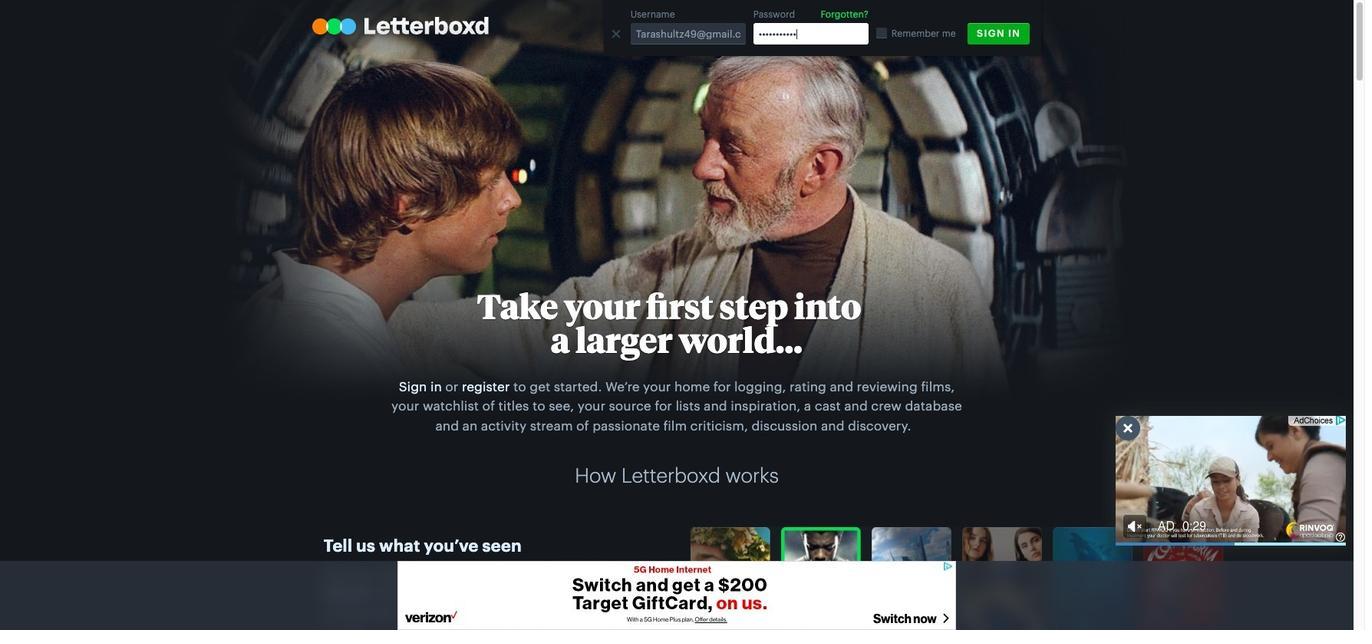 Task type: locate. For each thing, give the bounding box(es) containing it.
None text field
[[934, 16, 1042, 39]]

ad element
[[398, 561, 956, 630]]

poster overlays image
[[690, 527, 1225, 630]]

None password field
[[753, 23, 869, 45]]

None email field
[[631, 23, 746, 45]]

None submit
[[1019, 16, 1042, 39], [968, 23, 1030, 45], [1019, 16, 1042, 39], [968, 23, 1030, 45]]



